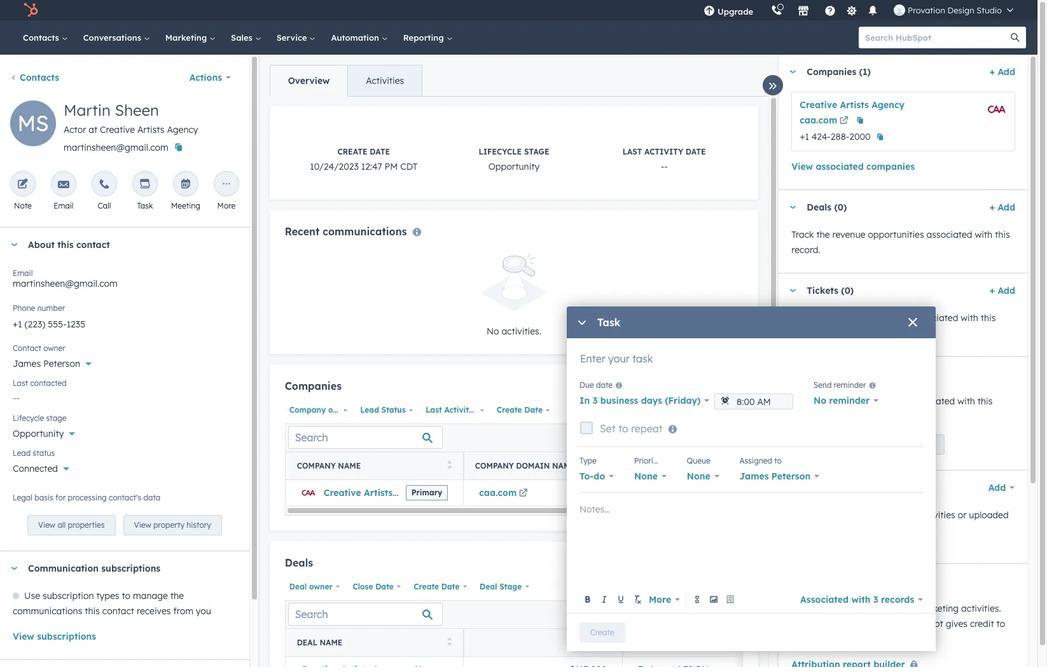 Task type: describe. For each thing, give the bounding box(es) containing it.
0 vertical spatial contacts link
[[15, 20, 76, 55]]

1 vertical spatial +1
[[639, 488, 648, 499]]

created,
[[870, 619, 904, 630]]

send reminder
[[814, 381, 867, 390]]

view subscriptions
[[13, 632, 96, 643]]

lead status
[[13, 449, 55, 458]]

company for company name
[[297, 462, 336, 471]]

at
[[89, 124, 98, 136]]

marketing
[[165, 32, 209, 43]]

+ for track the customer requests associated with this record.
[[990, 285, 996, 297]]

stage for deal stage
[[500, 582, 522, 592]]

use subscription types to manage the communications this contact receives from you
[[13, 591, 211, 618]]

more image
[[221, 179, 232, 191]]

(friday)
[[665, 395, 701, 407]]

0 vertical spatial martinsheen@gmail.com
[[64, 142, 169, 153]]

create inside button
[[591, 628, 615, 638]]

email for email martinsheen@gmail.com
[[13, 269, 33, 278]]

associated for payments
[[910, 396, 956, 407]]

about
[[28, 239, 55, 251]]

(0) for payments (0)
[[854, 369, 867, 380]]

activities. inside attribute contacts created to marketing activities. when a contact is created, hubspot gives credit to all that contact's interactions.
[[962, 604, 1002, 615]]

this inside use subscription types to manage the communications this contact receives from you
[[85, 606, 100, 618]]

this inside dropdown button
[[57, 239, 74, 251]]

the for files
[[810, 510, 824, 521]]

primary
[[412, 488, 443, 498]]

set for set to repeat
[[600, 423, 616, 435]]

1 - from the left
[[661, 161, 665, 173]]

attachments button
[[779, 471, 976, 505]]

associated
[[801, 594, 849, 606]]

this inside see the files attached to your activities or uploaded to this record.
[[803, 525, 818, 537]]

call image
[[99, 179, 110, 191]]

companies (1)
[[807, 66, 871, 78]]

associated with 3 records button
[[801, 591, 924, 609]]

navigation containing overview
[[270, 65, 423, 97]]

deal owner
[[290, 582, 333, 592]]

view for view subscriptions
[[13, 632, 34, 643]]

hubspot inside attribute contacts created to marketing activities. when a contact is created, hubspot gives credit to all that contact's interactions.
[[907, 619, 944, 630]]

0 vertical spatial contacts
[[23, 32, 62, 43]]

1 vertical spatial contacts link
[[10, 72, 59, 83]]

or
[[959, 510, 967, 521]]

using
[[827, 411, 849, 423]]

studio
[[977, 5, 1003, 15]]

1 + add from the top
[[990, 66, 1016, 78]]

press to sort. element for companies
[[448, 461, 452, 472]]

note image
[[17, 179, 29, 191]]

1 horizontal spatial 424-
[[812, 131, 831, 143]]

record. for track the revenue opportunities associated with this record.
[[792, 244, 821, 256]]

+ add for track the revenue opportunities associated with this record.
[[990, 202, 1016, 213]]

contact inside dropdown button
[[76, 239, 110, 251]]

0 horizontal spatial all
[[58, 521, 66, 530]]

number
[[665, 462, 698, 471]]

company name
[[297, 462, 361, 471]]

communication subscriptions button
[[0, 552, 232, 586]]

business
[[601, 395, 639, 407]]

0 vertical spatial caa.com
[[800, 115, 838, 126]]

1 vertical spatial 288-
[[670, 488, 688, 499]]

company for company owner
[[290, 405, 326, 415]]

more inside popup button
[[649, 594, 672, 606]]

service link
[[269, 20, 324, 55]]

set to repeat
[[600, 423, 663, 435]]

view property history
[[134, 521, 211, 530]]

no activities. alert
[[285, 253, 744, 339]]

phone for phone number
[[635, 462, 662, 471]]

lead status
[[360, 405, 406, 415]]

more button
[[647, 591, 683, 609]]

2 vertical spatial artists
[[364, 488, 393, 499]]

types
[[96, 591, 119, 602]]

automation link
[[324, 20, 396, 55]]

view for view all properties
[[38, 521, 55, 530]]

create date 10/24/2023 12:47 pm cdt
[[310, 147, 418, 173]]

associated for opportunities
[[927, 229, 973, 241]]

collect and track payments associated with this contact using hubspot payments.
[[792, 396, 993, 423]]

1 vertical spatial caa.com link
[[480, 488, 530, 499]]

the for revenue
[[817, 229, 831, 241]]

deal for deal stage
[[480, 582, 498, 592]]

james peterson button for contact owner
[[13, 351, 237, 372]]

+ add for track the customer requests associated with this record.
[[990, 285, 1016, 297]]

0 horizontal spatial caa.com
[[480, 488, 517, 499]]

1 vertical spatial creative artists agency
[[324, 488, 429, 499]]

this inside track the customer requests associated with this record.
[[982, 313, 997, 324]]

caret image for deals
[[790, 206, 797, 209]]

you
[[196, 606, 211, 618]]

credit
[[971, 619, 995, 630]]

in
[[580, 395, 590, 407]]

0 vertical spatial +1 424-288-2000
[[800, 131, 871, 143]]

add for companies (1)
[[998, 66, 1016, 78]]

uploaded
[[970, 510, 1009, 521]]

with for track the revenue opportunities associated with this record.
[[976, 229, 993, 241]]

name
[[338, 462, 361, 471]]

to-
[[580, 471, 594, 483]]

lifecycle for lifecycle stage opportunity
[[479, 147, 522, 157]]

create inside create date 10/24/2023 12:47 pm cdt
[[338, 147, 368, 157]]

1 + from the top
[[990, 66, 996, 78]]

this inside track the revenue opportunities associated with this record.
[[996, 229, 1011, 241]]

0 vertical spatial owner
[[43, 344, 65, 353]]

type
[[580, 456, 597, 466]]

caret image for communication subscriptions
[[10, 568, 18, 571]]

that
[[804, 634, 821, 646]]

phone number
[[635, 462, 698, 471]]

creative inside martin sheen actor at creative artists agency
[[100, 124, 135, 136]]

close date button
[[348, 579, 404, 596]]

activities
[[366, 75, 404, 87]]

settings image
[[846, 5, 858, 17]]

none for queue
[[687, 471, 711, 483]]

pm
[[385, 161, 398, 173]]

close
[[353, 582, 373, 592]]

interactions.
[[864, 634, 916, 646]]

contact
[[13, 344, 41, 353]]

artists inside martin sheen actor at creative artists agency
[[137, 124, 165, 136]]

marketplaces button
[[791, 0, 817, 20]]

Phone number text field
[[13, 311, 237, 337]]

connected button
[[13, 456, 237, 477]]

companies
[[867, 161, 916, 173]]

notifications image
[[868, 6, 879, 17]]

overview
[[288, 75, 330, 87]]

last for last activity date
[[426, 405, 442, 415]]

none button for priority
[[635, 468, 667, 486]]

create right close date popup button
[[414, 582, 439, 592]]

caret image for tickets
[[790, 289, 797, 293]]

opportunity inside lifecycle stage opportunity
[[489, 161, 540, 173]]

view associated companies link
[[792, 159, 916, 174]]

payments (0) button
[[779, 357, 1011, 392]]

payments (0)
[[807, 369, 867, 380]]

activities
[[918, 510, 956, 521]]

add button
[[701, 380, 744, 397]]

contact inside collect and track payments associated with this contact using hubspot payments.
[[792, 411, 824, 423]]

with inside popup button
[[852, 594, 871, 606]]

lead for lead status
[[360, 405, 379, 415]]

none for priority
[[635, 471, 658, 483]]

0 vertical spatial communications
[[323, 225, 407, 238]]

1 + add button from the top
[[990, 64, 1016, 80]]

1 vertical spatial payments
[[899, 440, 935, 449]]

james peterson image
[[895, 4, 906, 16]]

1 vertical spatial create date button
[[410, 579, 470, 596]]

create date for "create date" popup button to the top
[[497, 405, 543, 415]]

queue
[[687, 456, 711, 466]]

press to sort. image
[[448, 461, 452, 470]]

to right assigned in the right of the page
[[775, 456, 782, 466]]

james peterson button for assigned to
[[740, 468, 820, 486]]

overview link
[[270, 66, 348, 96]]

1 vertical spatial +1 424-288-2000
[[639, 488, 710, 499]]

processing
[[68, 493, 107, 503]]

stage
[[46, 414, 66, 423]]

0 horizontal spatial name
[[320, 639, 343, 648]]

status
[[33, 449, 55, 458]]

caret image for about this contact
[[10, 244, 18, 247]]

menu containing provation design studio
[[695, 0, 1023, 20]]

view subscriptions button
[[13, 630, 96, 645]]

automation
[[331, 32, 382, 43]]

record. inside see the files attached to your activities or uploaded to this record.
[[821, 525, 850, 537]]

with for track the customer requests associated with this record.
[[961, 313, 979, 324]]

help image
[[825, 6, 837, 17]]

domain
[[517, 462, 550, 471]]

company owner button
[[285, 402, 352, 419]]

payments
[[807, 369, 852, 380]]

meeting image
[[180, 179, 192, 191]]

actions button
[[181, 65, 239, 90]]

2 horizontal spatial agency
[[872, 99, 905, 111]]

lead for lead status
[[13, 449, 31, 458]]

add for tickets (0)
[[998, 285, 1016, 297]]

0 vertical spatial 2000
[[850, 131, 871, 143]]

search search field for deals
[[288, 604, 443, 626]]

companies for companies (1)
[[807, 66, 857, 78]]

caret image inside attachments dropdown button
[[790, 487, 797, 490]]

to right created
[[905, 604, 914, 615]]

(1)
[[860, 66, 871, 78]]

help button
[[820, 0, 842, 20]]

sales link
[[223, 20, 269, 55]]

track the revenue opportunities associated with this record.
[[792, 229, 1011, 256]]

reminder for no reminder
[[830, 395, 870, 407]]

Last contacted text field
[[13, 386, 237, 407]]

conversations link
[[76, 20, 158, 55]]

gives
[[946, 619, 968, 630]]

0 vertical spatial creative artists agency
[[800, 99, 905, 111]]

martin sheen actor at creative artists agency
[[64, 101, 198, 136]]

company for company domain name
[[475, 462, 514, 471]]

stage for lifecycle stage opportunity
[[525, 147, 550, 157]]

calling icon image
[[772, 5, 783, 17]]

priority
[[635, 456, 661, 466]]

1 vertical spatial contacts
[[20, 72, 59, 83]]

owner for companies
[[328, 405, 352, 415]]

attached
[[845, 510, 883, 521]]

status
[[382, 405, 406, 415]]

to down see
[[792, 525, 801, 537]]

assigned to
[[740, 456, 782, 466]]

communication subscriptions
[[28, 564, 161, 575]]

0 vertical spatial artists
[[841, 99, 870, 111]]

hubspot inside collect and track payments associated with this contact using hubspot payments.
[[852, 411, 889, 423]]

opportunity button
[[13, 421, 237, 442]]

0 vertical spatial +1
[[800, 131, 810, 143]]

call
[[98, 201, 111, 211]]

upgrade image
[[704, 6, 716, 17]]

contact inside use subscription types to manage the communications this contact receives from you
[[102, 606, 134, 618]]

james for contact owner
[[13, 358, 41, 370]]

press to sort. image for amount
[[608, 638, 613, 647]]

date inside "last activity date --"
[[686, 147, 706, 157]]

0 horizontal spatial 424-
[[651, 488, 670, 499]]

to left your
[[886, 510, 895, 521]]

link opens in a new window image
[[519, 489, 528, 499]]

for
[[55, 493, 66, 503]]



Task type: locate. For each thing, give the bounding box(es) containing it.
0 vertical spatial lifecycle
[[479, 147, 522, 157]]

0 vertical spatial phone
[[13, 304, 35, 313]]

track for track the revenue opportunities associated with this record.
[[792, 229, 815, 241]]

caret image
[[10, 244, 18, 247], [10, 568, 18, 571]]

last activity date --
[[623, 147, 706, 173]]

james peterson for to
[[740, 471, 811, 483]]

create date for bottom "create date" popup button
[[414, 582, 460, 592]]

subscriptions inside button
[[37, 632, 96, 643]]

associated for requests
[[913, 313, 959, 324]]

associated inside collect and track payments associated with this contact using hubspot payments.
[[910, 396, 956, 407]]

0 horizontal spatial 2000
[[688, 488, 710, 499]]

(0) for tickets (0)
[[842, 285, 854, 297]]

1 vertical spatial phone
[[635, 462, 662, 471]]

1 horizontal spatial james
[[740, 471, 769, 483]]

to left repeat
[[619, 423, 629, 435]]

hubspot image
[[23, 3, 38, 18]]

to right types
[[122, 591, 131, 602]]

email down the about
[[13, 269, 33, 278]]

history
[[187, 521, 211, 530]]

contact down types
[[102, 606, 134, 618]]

2 vertical spatial agency
[[396, 488, 429, 499]]

caret image inside companies (1) dropdown button
[[790, 70, 797, 74]]

email for email
[[54, 201, 74, 211]]

contacts link
[[15, 20, 76, 55], [10, 72, 59, 83]]

1 horizontal spatial name
[[553, 462, 575, 471]]

2 - from the left
[[665, 161, 668, 173]]

stage inside "popup button"
[[500, 582, 522, 592]]

agency inside martin sheen actor at creative artists agency
[[167, 124, 198, 136]]

0 vertical spatial name
[[553, 462, 575, 471]]

deal stage button
[[476, 579, 533, 596]]

task
[[137, 201, 153, 211], [598, 317, 621, 329]]

HH:MM text field
[[715, 394, 794, 410]]

set inside set up payments link
[[874, 440, 885, 449]]

0 vertical spatial + add
[[990, 66, 1016, 78]]

deals down view associated companies link
[[807, 202, 832, 213]]

due
[[580, 381, 594, 390]]

2 horizontal spatial creative
[[800, 99, 838, 111]]

companies inside dropdown button
[[807, 66, 857, 78]]

caret image left communication
[[10, 568, 18, 571]]

1 none from the left
[[635, 471, 658, 483]]

james for assigned to
[[740, 471, 769, 483]]

no for no reminder
[[814, 395, 827, 407]]

0 horizontal spatial james
[[13, 358, 41, 370]]

create button
[[580, 623, 626, 643]]

lifecycle inside lifecycle stage opportunity
[[479, 147, 522, 157]]

create right last activity date on the bottom
[[497, 405, 522, 415]]

caret image left tickets
[[790, 289, 797, 293]]

last contacted
[[13, 379, 67, 388]]

1 vertical spatial task
[[598, 317, 621, 329]]

the up from
[[170, 591, 184, 602]]

no reminder button
[[814, 392, 879, 410]]

date inside popup button
[[376, 582, 394, 592]]

the down tickets
[[817, 313, 831, 324]]

the inside track the revenue opportunities associated with this record.
[[817, 229, 831, 241]]

0 horizontal spatial task
[[137, 201, 153, 211]]

tickets
[[807, 285, 839, 297]]

none button for queue
[[687, 468, 720, 486]]

see
[[792, 510, 808, 521]]

0 horizontal spatial none
[[635, 471, 658, 483]]

company
[[290, 405, 326, 415], [297, 462, 336, 471], [475, 462, 514, 471]]

view up deals (0)
[[792, 161, 814, 173]]

create date right close date popup button
[[414, 582, 460, 592]]

2 vertical spatial creative
[[324, 488, 361, 499]]

close dialog image
[[908, 318, 919, 329]]

no inside popup button
[[814, 395, 827, 407]]

deal inside popup button
[[290, 582, 307, 592]]

the for customer
[[817, 313, 831, 324]]

about this contact button
[[0, 228, 237, 262]]

1 horizontal spatial deals
[[807, 202, 832, 213]]

1 horizontal spatial none button
[[687, 468, 720, 486]]

2 caret image from the top
[[790, 206, 797, 209]]

opportunity
[[489, 161, 540, 173], [13, 428, 64, 440]]

no inside alert
[[487, 326, 499, 338]]

task image
[[139, 179, 151, 191]]

2 + add from the top
[[990, 202, 1016, 213]]

note
[[14, 201, 32, 211]]

add for deals (0)
[[998, 202, 1016, 213]]

with inside track the revenue opportunities associated with this record.
[[976, 229, 993, 241]]

owner inside popup button
[[309, 582, 333, 592]]

track inside track the revenue opportunities associated with this record.
[[792, 229, 815, 241]]

search search field up name
[[288, 427, 443, 450]]

name down "deal owner" popup button on the bottom left of the page
[[320, 639, 343, 648]]

3 + add button from the top
[[990, 283, 1016, 299]]

with inside collect and track payments associated with this contact using hubspot payments.
[[958, 396, 976, 407]]

1 vertical spatial peterson
[[772, 471, 811, 483]]

0 horizontal spatial james peterson button
[[13, 351, 237, 372]]

associated right the opportunities
[[927, 229, 973, 241]]

attachments
[[807, 483, 864, 494]]

+ add button for track the customer requests associated with this record.
[[990, 283, 1016, 299]]

add inside popup button
[[989, 483, 1007, 494]]

create date up company domain name
[[497, 405, 543, 415]]

creative artists agency
[[800, 99, 905, 111], [324, 488, 429, 499]]

companies (1) button
[[779, 55, 985, 89]]

owner left lead status
[[328, 405, 352, 415]]

the inside see the files attached to your activities or uploaded to this record.
[[810, 510, 824, 521]]

activity inside "last activity date --"
[[645, 147, 684, 157]]

communications inside use subscription types to manage the communications this contact receives from you
[[13, 606, 82, 618]]

communications
[[323, 225, 407, 238], [13, 606, 82, 618]]

1 caret image from the top
[[10, 244, 18, 247]]

0 vertical spatial create date button
[[493, 402, 554, 419]]

the right see
[[810, 510, 824, 521]]

to right credit
[[997, 619, 1006, 630]]

caret image left the about
[[10, 244, 18, 247]]

press to sort. element for deals
[[448, 638, 452, 649]]

track
[[842, 396, 863, 407]]

link opens in a new window image
[[840, 114, 849, 129], [840, 117, 849, 126], [519, 489, 528, 499]]

1 vertical spatial martinsheen@gmail.com
[[13, 278, 118, 290]]

last for last contacted
[[13, 379, 28, 388]]

payments down payments (0) dropdown button
[[866, 396, 907, 407]]

caa.com left link opens in a new window icon
[[480, 488, 517, 499]]

0 vertical spatial no
[[487, 326, 499, 338]]

and
[[823, 396, 839, 407]]

1 horizontal spatial caa.com link
[[800, 113, 851, 129]]

view for view associated companies
[[792, 161, 814, 173]]

actor
[[64, 124, 86, 136]]

task down task icon
[[137, 201, 153, 211]]

records
[[882, 594, 915, 606]]

peterson for assigned to
[[772, 471, 811, 483]]

create date button up company domain name
[[493, 402, 554, 419]]

provation design studio
[[909, 5, 1003, 15]]

0 horizontal spatial agency
[[167, 124, 198, 136]]

0 vertical spatial 3
[[593, 395, 598, 407]]

contact's left data
[[109, 493, 141, 503]]

1 vertical spatial lifecycle
[[13, 414, 44, 423]]

deals inside dropdown button
[[807, 202, 832, 213]]

view for view property history
[[134, 521, 151, 530]]

company inside "popup button"
[[290, 405, 326, 415]]

1 horizontal spatial creative artists agency link
[[800, 99, 905, 111]]

0 vertical spatial more
[[217, 201, 236, 211]]

activity for last activity date --
[[645, 147, 684, 157]]

james down contact
[[13, 358, 41, 370]]

manage
[[133, 591, 168, 602]]

create up the amount at the right
[[591, 628, 615, 638]]

none button down queue
[[687, 468, 720, 486]]

deal for deal name
[[297, 639, 318, 648]]

1 vertical spatial name
[[320, 639, 343, 648]]

use
[[24, 591, 40, 602]]

1 horizontal spatial activities.
[[962, 604, 1002, 615]]

reminder inside popup button
[[830, 395, 870, 407]]

this inside collect and track payments associated with this contact using hubspot payments.
[[978, 396, 993, 407]]

set left up
[[874, 440, 885, 449]]

owner inside "popup button"
[[328, 405, 352, 415]]

subscriptions for communication subscriptions
[[101, 564, 161, 575]]

owner left close
[[309, 582, 333, 592]]

revenue
[[833, 229, 866, 241]]

0 horizontal spatial communications
[[13, 606, 82, 618]]

payments inside collect and track payments associated with this contact using hubspot payments.
[[866, 396, 907, 407]]

none down priority
[[635, 471, 658, 483]]

martinsheen@gmail.com down at
[[64, 142, 169, 153]]

contact down call
[[76, 239, 110, 251]]

1 none button from the left
[[635, 468, 667, 486]]

0 vertical spatial payments
[[866, 396, 907, 407]]

name left type on the right bottom of page
[[553, 462, 575, 471]]

caret image inside communication subscriptions dropdown button
[[10, 568, 18, 571]]

1 horizontal spatial agency
[[396, 488, 429, 499]]

company left domain
[[475, 462, 514, 471]]

1 horizontal spatial caa.com
[[800, 115, 838, 126]]

2000 down number
[[688, 488, 710, 499]]

424- down phone number
[[651, 488, 670, 499]]

conversations
[[83, 32, 144, 43]]

reporting link
[[396, 20, 461, 55]]

activity
[[645, 147, 684, 157], [445, 405, 474, 415]]

3 + add from the top
[[990, 285, 1016, 297]]

view inside button
[[13, 632, 34, 643]]

(0) up revenue
[[835, 202, 848, 213]]

creative down name
[[324, 488, 361, 499]]

1 search search field from the top
[[288, 427, 443, 450]]

288- up view associated companies link
[[831, 131, 850, 143]]

1 horizontal spatial lifecycle
[[479, 147, 522, 157]]

0 vertical spatial agency
[[872, 99, 905, 111]]

Search search field
[[288, 427, 443, 450], [288, 604, 443, 626]]

1 horizontal spatial 288-
[[831, 131, 850, 143]]

subscriptions
[[101, 564, 161, 575], [37, 632, 96, 643]]

0 vertical spatial task
[[137, 201, 153, 211]]

menu
[[695, 0, 1023, 20]]

track down deals (0)
[[792, 229, 815, 241]]

all left that
[[792, 634, 802, 646]]

companies for companies
[[285, 380, 342, 393]]

to-do button
[[580, 468, 614, 486]]

424- up view associated companies
[[812, 131, 831, 143]]

12:47
[[361, 161, 382, 173]]

1 vertical spatial creative artists agency link
[[324, 488, 429, 499]]

search image
[[1012, 33, 1021, 42]]

+ for track the revenue opportunities associated with this record.
[[990, 202, 996, 213]]

communications right recent
[[323, 225, 407, 238]]

2 caret image from the top
[[10, 568, 18, 571]]

james
[[13, 358, 41, 370], [740, 471, 769, 483]]

0 vertical spatial 288-
[[831, 131, 850, 143]]

james peterson down assigned to
[[740, 471, 811, 483]]

1 horizontal spatial phone
[[635, 462, 662, 471]]

email martinsheen@gmail.com
[[13, 269, 118, 290]]

record. up tickets
[[792, 244, 821, 256]]

no for no activities.
[[487, 326, 499, 338]]

owner for deals
[[309, 582, 333, 592]]

communications down use
[[13, 606, 82, 618]]

activities. inside alert
[[502, 326, 542, 338]]

Search HubSpot search field
[[859, 27, 1015, 48]]

james peterson button down assigned to
[[740, 468, 820, 486]]

last activity date button
[[422, 402, 494, 419]]

view down basis
[[38, 521, 55, 530]]

creative artists agency down (1)
[[800, 99, 905, 111]]

view property history link
[[123, 516, 222, 536]]

0 horizontal spatial peterson
[[43, 358, 80, 370]]

associated inside track the customer requests associated with this record.
[[913, 313, 959, 324]]

1 vertical spatial creative
[[100, 124, 135, 136]]

1 vertical spatial search search field
[[288, 604, 443, 626]]

0 horizontal spatial artists
[[137, 124, 165, 136]]

lead status button
[[356, 402, 417, 419]]

1 vertical spatial activities.
[[962, 604, 1002, 615]]

1 track from the top
[[792, 229, 815, 241]]

2 search search field from the top
[[288, 604, 443, 626]]

track down tickets
[[792, 313, 815, 324]]

2 vertical spatial owner
[[309, 582, 333, 592]]

+1 down priority
[[639, 488, 648, 499]]

number
[[37, 304, 65, 313]]

288-
[[831, 131, 850, 143], [670, 488, 688, 499]]

caret image for companies
[[790, 70, 797, 74]]

about this contact
[[28, 239, 110, 251]]

press to sort. image
[[448, 638, 452, 647], [608, 638, 613, 647]]

activity inside 'popup button'
[[445, 405, 474, 415]]

0 vertical spatial +
[[990, 66, 996, 78]]

view associated companies
[[792, 161, 916, 173]]

legal basis for processing contact's data
[[13, 493, 161, 503]]

1 horizontal spatial creative artists agency
[[800, 99, 905, 111]]

creative down companies (1)
[[800, 99, 838, 111]]

martinsheen@gmail.com up number
[[13, 278, 118, 290]]

0 vertical spatial search search field
[[288, 427, 443, 450]]

contact down collect
[[792, 411, 824, 423]]

track for track the customer requests associated with this record.
[[792, 313, 815, 324]]

record. down tickets
[[792, 328, 821, 339]]

set down the business
[[600, 423, 616, 435]]

the inside track the customer requests associated with this record.
[[817, 313, 831, 324]]

2 track from the top
[[792, 313, 815, 324]]

deal for deal owner
[[290, 582, 307, 592]]

(0) for deals (0)
[[835, 202, 848, 213]]

1 horizontal spatial subscriptions
[[101, 564, 161, 575]]

3
[[593, 395, 598, 407], [874, 594, 879, 606]]

customer
[[833, 313, 872, 324]]

1 vertical spatial opportunity
[[13, 428, 64, 440]]

Title text field
[[580, 352, 924, 377]]

basis
[[35, 493, 53, 503]]

1 press to sort. image from the left
[[448, 638, 452, 647]]

opportunity inside opportunity popup button
[[13, 428, 64, 440]]

1 vertical spatial record.
[[792, 328, 821, 339]]

lifecycle stage
[[13, 414, 66, 423]]

0 horizontal spatial +1
[[639, 488, 648, 499]]

attribute
[[792, 604, 829, 615]]

phone for phone number
[[13, 304, 35, 313]]

lifecycle stage opportunity
[[479, 147, 550, 173]]

(0) right tickets
[[842, 285, 854, 297]]

2 none button from the left
[[687, 468, 720, 486]]

1 vertical spatial 2000
[[688, 488, 710, 499]]

1 vertical spatial + add button
[[990, 200, 1016, 215]]

companies
[[807, 66, 857, 78], [285, 380, 342, 393]]

date
[[370, 147, 390, 157], [686, 147, 706, 157], [476, 405, 494, 415], [525, 405, 543, 415], [376, 582, 394, 592], [442, 582, 460, 592]]

contact inside attribute contacts created to marketing activities. when a contact is created, hubspot gives credit to all that contact's interactions.
[[826, 619, 858, 630]]

0 vertical spatial peterson
[[43, 358, 80, 370]]

1 vertical spatial hubspot
[[907, 619, 944, 630]]

see the files attached to your activities or uploaded to this record.
[[792, 510, 1009, 537]]

caret image up see
[[790, 487, 797, 490]]

1 vertical spatial artists
[[137, 124, 165, 136]]

2 vertical spatial (0)
[[854, 369, 867, 380]]

activities. up credit
[[962, 604, 1002, 615]]

0 horizontal spatial caa.com link
[[480, 488, 530, 499]]

subscriptions inside dropdown button
[[101, 564, 161, 575]]

+1 424-288-2000 up view associated companies link
[[800, 131, 871, 143]]

company up company name
[[290, 405, 326, 415]]

none
[[635, 471, 658, 483], [687, 471, 711, 483]]

none down queue
[[687, 471, 711, 483]]

record.
[[792, 244, 821, 256], [792, 328, 821, 339], [821, 525, 850, 537]]

2 none from the left
[[687, 471, 711, 483]]

search search field for companies
[[288, 427, 443, 450]]

requests
[[875, 313, 911, 324]]

0 vertical spatial last
[[623, 147, 643, 157]]

1 caret image from the top
[[790, 70, 797, 74]]

2000 up view associated companies link
[[850, 131, 871, 143]]

creative artists agency link down name
[[324, 488, 429, 499]]

phone number
[[13, 304, 65, 313]]

caa.com down companies (1)
[[800, 115, 838, 126]]

this
[[996, 229, 1011, 241], [57, 239, 74, 251], [982, 313, 997, 324], [978, 396, 993, 407], [803, 525, 818, 537], [85, 606, 100, 618]]

1 horizontal spatial no
[[814, 395, 827, 407]]

companies up the company owner "popup button" on the left bottom
[[285, 380, 342, 393]]

1 vertical spatial + add
[[990, 202, 1016, 213]]

all left properties
[[58, 521, 66, 530]]

date inside 'popup button'
[[476, 405, 494, 415]]

0 vertical spatial stage
[[525, 147, 550, 157]]

2 + from the top
[[990, 202, 996, 213]]

caret image left deals (0)
[[790, 206, 797, 209]]

2 vertical spatial +
[[990, 285, 996, 297]]

288- down number
[[670, 488, 688, 499]]

contact down contacts
[[826, 619, 858, 630]]

create date button
[[493, 402, 554, 419], [410, 579, 470, 596]]

1 horizontal spatial hubspot
[[907, 619, 944, 630]]

activity for last activity date
[[445, 405, 474, 415]]

legal
[[13, 493, 32, 503]]

0 horizontal spatial creative artists agency
[[324, 488, 429, 499]]

+ add button for track the revenue opportunities associated with this record.
[[990, 200, 1016, 215]]

creative
[[800, 99, 838, 111], [100, 124, 135, 136], [324, 488, 361, 499]]

last activity date
[[426, 405, 494, 415]]

view down use
[[13, 632, 34, 643]]

record. for track the customer requests associated with this record.
[[792, 328, 821, 339]]

1 vertical spatial all
[[792, 634, 802, 646]]

associated right requests
[[913, 313, 959, 324]]

your
[[897, 510, 916, 521]]

associated inside track the revenue opportunities associated with this record.
[[927, 229, 973, 241]]

caret image inside 'about this contact' dropdown button
[[10, 244, 18, 247]]

date
[[597, 381, 613, 390]]

1 horizontal spatial contact's
[[824, 634, 862, 646]]

company left name
[[297, 462, 336, 471]]

lifecycle for lifecycle stage
[[13, 414, 44, 423]]

deals for deals (0)
[[807, 202, 832, 213]]

2 press to sort. image from the left
[[608, 638, 613, 647]]

associated
[[816, 161, 864, 173], [927, 229, 973, 241], [913, 313, 959, 324], [910, 396, 956, 407]]

creative artists agency down name
[[324, 488, 429, 499]]

0 horizontal spatial creative
[[100, 124, 135, 136]]

marketplaces image
[[798, 6, 810, 17]]

record. inside track the revenue opportunities associated with this record.
[[792, 244, 821, 256]]

0 horizontal spatial last
[[13, 379, 28, 388]]

deal
[[290, 582, 307, 592], [480, 582, 498, 592], [297, 639, 318, 648]]

press to sort. image for deal name
[[448, 638, 452, 647]]

caret image
[[790, 70, 797, 74], [790, 206, 797, 209], [790, 289, 797, 293], [790, 487, 797, 490]]

caret image left companies (1)
[[790, 70, 797, 74]]

contact
[[76, 239, 110, 251], [792, 411, 824, 423], [102, 606, 134, 618], [826, 619, 858, 630]]

activities. left minimize dialog image
[[502, 326, 542, 338]]

peterson for contact owner
[[43, 358, 80, 370]]

james down assigned in the right of the page
[[740, 471, 769, 483]]

email image
[[58, 179, 69, 191]]

with inside track the customer requests associated with this record.
[[961, 313, 979, 324]]

task right minimize dialog image
[[598, 317, 621, 329]]

reminder down send reminder
[[830, 395, 870, 407]]

1 vertical spatial communications
[[13, 606, 82, 618]]

minimize dialog image
[[577, 318, 588, 329]]

3 + from the top
[[990, 285, 996, 297]]

with for collect and track payments associated with this contact using hubspot payments.
[[958, 396, 976, 407]]

hubspot
[[852, 411, 889, 423], [907, 619, 944, 630]]

3 caret image from the top
[[790, 289, 797, 293]]

subscriptions down subscription at the bottom left of page
[[37, 632, 96, 643]]

last inside "last activity date --"
[[623, 147, 643, 157]]

1 vertical spatial +
[[990, 202, 996, 213]]

owner
[[43, 344, 65, 353], [328, 405, 352, 415], [309, 582, 333, 592]]

0 horizontal spatial email
[[13, 269, 33, 278]]

create up the 10/24/2023
[[338, 147, 368, 157]]

email inside email martinsheen@gmail.com
[[13, 269, 33, 278]]

2 + add button from the top
[[990, 200, 1016, 215]]

0 horizontal spatial contact's
[[109, 493, 141, 503]]

1 vertical spatial stage
[[500, 582, 522, 592]]

0 horizontal spatial set
[[600, 423, 616, 435]]

record. inside track the customer requests associated with this record.
[[792, 328, 821, 339]]

deal inside "popup button"
[[480, 582, 498, 592]]

james peterson for owner
[[13, 358, 80, 370]]

data
[[144, 493, 161, 503]]

associated up deals (0)
[[816, 161, 864, 173]]

last for last activity date --
[[623, 147, 643, 157]]

reminder for send reminder
[[835, 381, 867, 390]]

last inside 'popup button'
[[426, 405, 442, 415]]

all inside attribute contacts created to marketing activities. when a contact is created, hubspot gives credit to all that contact's interactions.
[[792, 634, 802, 646]]

reminder up the no reminder popup button
[[835, 381, 867, 390]]

lead inside popup button
[[360, 405, 379, 415]]

caret image inside deals (0) dropdown button
[[790, 206, 797, 209]]

deals for deals
[[285, 557, 313, 570]]

creative artists agency link down (1)
[[800, 99, 905, 111]]

communication
[[28, 564, 99, 575]]

1 vertical spatial no
[[814, 395, 827, 407]]

0 vertical spatial opportunity
[[489, 161, 540, 173]]

reminder
[[835, 381, 867, 390], [830, 395, 870, 407]]

+1 up view associated companies
[[800, 131, 810, 143]]

add inside button
[[721, 384, 735, 393]]

creative right at
[[100, 124, 135, 136]]

subscriptions for view subscriptions
[[37, 632, 96, 643]]

contacts
[[832, 604, 868, 615]]

0 vertical spatial contact's
[[109, 493, 141, 503]]

date inside create date 10/24/2023 12:47 pm cdt
[[370, 147, 390, 157]]

caa.com link down companies (1)
[[800, 113, 851, 129]]

1 vertical spatial activity
[[445, 405, 474, 415]]

(0) inside dropdown button
[[842, 285, 854, 297]]

created
[[871, 604, 903, 615]]

0 vertical spatial caa.com link
[[800, 113, 851, 129]]

stage inside lifecycle stage opportunity
[[525, 147, 550, 157]]

service
[[277, 32, 310, 43]]

caa.com link down company domain name
[[480, 488, 530, 499]]

artists down (1)
[[841, 99, 870, 111]]

1 vertical spatial caret image
[[10, 568, 18, 571]]

0 horizontal spatial 3
[[593, 395, 598, 407]]

property
[[153, 521, 185, 530]]

lead up "connected"
[[13, 449, 31, 458]]

1 horizontal spatial 3
[[874, 594, 879, 606]]

contact's down is on the bottom
[[824, 634, 862, 646]]

attribute contacts created to marketing activities. when a contact is created, hubspot gives credit to all that contact's interactions.
[[792, 604, 1006, 646]]

1 horizontal spatial press to sort. image
[[608, 638, 613, 647]]

actions
[[190, 72, 222, 83]]

view all properties
[[38, 521, 105, 530]]

set
[[600, 423, 616, 435], [874, 440, 885, 449]]

set for set up payments
[[874, 440, 885, 449]]

track the customer requests associated with this record.
[[792, 313, 997, 339]]

contacts
[[23, 32, 62, 43], [20, 72, 59, 83]]

press to sort. element
[[448, 461, 452, 472], [448, 638, 452, 649], [608, 638, 613, 649]]

payments right up
[[899, 440, 935, 449]]

peterson up "contacted"
[[43, 358, 80, 370]]

0 vertical spatial deals
[[807, 202, 832, 213]]

the inside use subscription types to manage the communications this contact receives from you
[[170, 591, 184, 602]]

hubspot down track
[[852, 411, 889, 423]]

track inside track the customer requests associated with this record.
[[792, 313, 815, 324]]

0 horizontal spatial lifecycle
[[13, 414, 44, 423]]

view left property
[[134, 521, 151, 530]]

1 horizontal spatial all
[[792, 634, 802, 646]]

caret image inside 'tickets (0)' dropdown button
[[790, 289, 797, 293]]

navigation
[[270, 65, 423, 97]]

4 caret image from the top
[[790, 487, 797, 490]]

to inside use subscription types to manage the communications this contact receives from you
[[122, 591, 131, 602]]

contact's inside attribute contacts created to marketing activities. when a contact is created, hubspot gives credit to all that contact's interactions.
[[824, 634, 862, 646]]

1 horizontal spatial +1
[[800, 131, 810, 143]]



Task type: vqa. For each thing, say whether or not it's contained in the screenshot.


